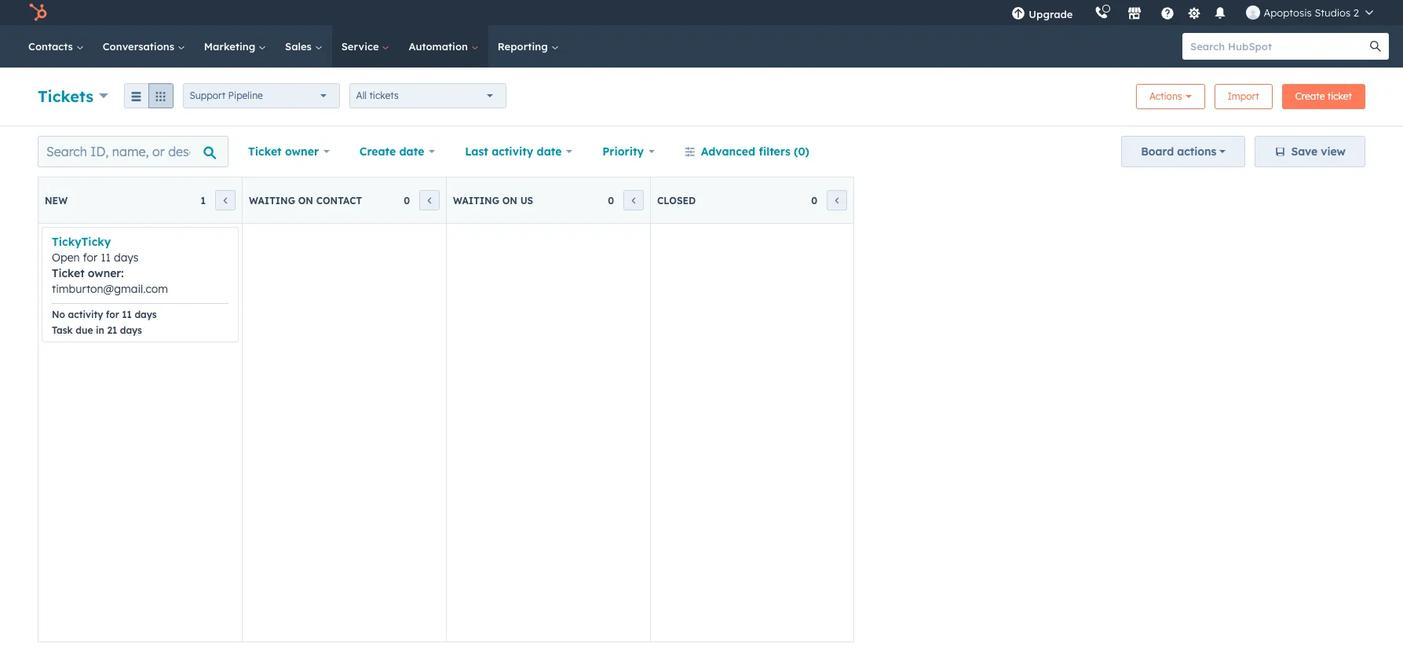 Task type: locate. For each thing, give the bounding box(es) containing it.
menu item
[[1084, 0, 1087, 25]]

(0)
[[794, 144, 810, 159]]

1 vertical spatial 11
[[122, 309, 132, 320]]

for inside tickyticky open for 11 days ticket owner : timburton@gmail.com
[[83, 250, 98, 265]]

sales
[[285, 40, 315, 53]]

1 horizontal spatial date
[[537, 144, 562, 159]]

on left the contact
[[298, 194, 313, 206]]

waiting down ticket owner
[[249, 194, 295, 206]]

1 horizontal spatial 11
[[122, 309, 132, 320]]

0 horizontal spatial waiting
[[249, 194, 295, 206]]

1 waiting from the left
[[249, 194, 295, 206]]

last activity date button
[[455, 136, 583, 167]]

0 horizontal spatial 11
[[101, 250, 111, 265]]

1 horizontal spatial activity
[[492, 144, 533, 159]]

waiting
[[249, 194, 295, 206], [453, 194, 499, 206]]

no
[[52, 309, 65, 320]]

2
[[1354, 6, 1359, 19]]

1 horizontal spatial on
[[502, 194, 517, 206]]

advanced
[[701, 144, 755, 159]]

date down all tickets popup button
[[399, 144, 424, 159]]

tickets button
[[38, 84, 108, 107]]

menu
[[1001, 0, 1384, 25]]

days down timburton@gmail.com
[[135, 309, 157, 320]]

contacts
[[28, 40, 76, 53]]

1 vertical spatial days
[[135, 309, 157, 320]]

help button
[[1155, 0, 1181, 25]]

service link
[[332, 25, 399, 68]]

0 vertical spatial for
[[83, 250, 98, 265]]

create date button
[[349, 136, 445, 167]]

on left us
[[502, 194, 517, 206]]

waiting for waiting on us
[[453, 194, 499, 206]]

0 horizontal spatial create
[[359, 144, 396, 159]]

owner up waiting on contact at the top left of page
[[285, 144, 319, 159]]

date right last
[[537, 144, 562, 159]]

ticket inside 'popup button'
[[248, 144, 282, 159]]

open
[[52, 250, 80, 265]]

activity inside the no activity for 11 days task due in 21 days
[[68, 309, 103, 320]]

2 horizontal spatial 0
[[811, 194, 817, 206]]

date
[[399, 144, 424, 159], [537, 144, 562, 159]]

0 vertical spatial days
[[114, 250, 139, 265]]

ticket down support pipeline popup button
[[248, 144, 282, 159]]

0 vertical spatial owner
[[285, 144, 319, 159]]

date inside last activity date popup button
[[537, 144, 562, 159]]

filters
[[759, 144, 791, 159]]

1 vertical spatial for
[[106, 309, 119, 320]]

create
[[1295, 90, 1325, 102], [359, 144, 396, 159]]

create inside create date popup button
[[359, 144, 396, 159]]

0
[[404, 194, 410, 206], [608, 194, 614, 206], [811, 194, 817, 206]]

create for create date
[[359, 144, 396, 159]]

1 horizontal spatial for
[[106, 309, 119, 320]]

for down tickyticky
[[83, 250, 98, 265]]

days for in
[[135, 309, 157, 320]]

automation
[[409, 40, 471, 53]]

ticket
[[1328, 90, 1352, 102]]

for inside the no activity for 11 days task due in 21 days
[[106, 309, 119, 320]]

priority button
[[592, 136, 665, 167]]

days right 21
[[120, 324, 142, 336]]

0 horizontal spatial activity
[[68, 309, 103, 320]]

ticket down the open
[[52, 266, 85, 280]]

on
[[298, 194, 313, 206], [502, 194, 517, 206]]

0 for us
[[608, 194, 614, 206]]

0 horizontal spatial on
[[298, 194, 313, 206]]

advanced filters (0) button
[[674, 136, 820, 167]]

support
[[190, 90, 226, 101]]

1 vertical spatial owner
[[88, 266, 121, 280]]

1
[[201, 194, 206, 206]]

save view
[[1291, 144, 1346, 159]]

waiting down last
[[453, 194, 499, 206]]

activity right last
[[492, 144, 533, 159]]

days up the :
[[114, 250, 139, 265]]

help image
[[1161, 7, 1175, 21]]

board actions button
[[1121, 136, 1246, 167]]

0 vertical spatial 11
[[101, 250, 111, 265]]

1 horizontal spatial create
[[1295, 90, 1325, 102]]

waiting for waiting on contact
[[249, 194, 295, 206]]

group
[[124, 83, 173, 108]]

activity up due at left
[[68, 309, 103, 320]]

priority
[[602, 144, 644, 159]]

2 waiting from the left
[[453, 194, 499, 206]]

apoptosis studios 2 button
[[1237, 0, 1383, 25]]

tara schultz image
[[1246, 5, 1261, 20]]

1 0 from the left
[[404, 194, 410, 206]]

:
[[121, 266, 124, 280]]

0 for contact
[[404, 194, 410, 206]]

11 down timburton@gmail.com
[[122, 309, 132, 320]]

11 inside tickyticky open for 11 days ticket owner : timburton@gmail.com
[[101, 250, 111, 265]]

days inside tickyticky open for 11 days ticket owner : timburton@gmail.com
[[114, 250, 139, 265]]

0 horizontal spatial 0
[[404, 194, 410, 206]]

create inside create ticket button
[[1295, 90, 1325, 102]]

settings image
[[1187, 7, 1201, 21]]

for up 21
[[106, 309, 119, 320]]

1 horizontal spatial waiting
[[453, 194, 499, 206]]

2 date from the left
[[537, 144, 562, 159]]

activity inside popup button
[[492, 144, 533, 159]]

create left ticket
[[1295, 90, 1325, 102]]

for for open
[[83, 250, 98, 265]]

11 down tickyticky
[[101, 250, 111, 265]]

closed
[[657, 194, 696, 206]]

for
[[83, 250, 98, 265], [106, 309, 119, 320]]

owner
[[285, 144, 319, 159], [88, 266, 121, 280]]

upgrade image
[[1012, 7, 1026, 21]]

0 horizontal spatial ticket
[[52, 266, 85, 280]]

hubspot image
[[28, 3, 47, 22]]

support pipeline
[[190, 90, 263, 101]]

2 on from the left
[[502, 194, 517, 206]]

tickets
[[369, 90, 399, 101]]

1 vertical spatial create
[[359, 144, 396, 159]]

1 vertical spatial activity
[[68, 309, 103, 320]]

calling icon image
[[1095, 6, 1109, 20]]

2 0 from the left
[[608, 194, 614, 206]]

11 inside the no activity for 11 days task due in 21 days
[[122, 309, 132, 320]]

0 horizontal spatial date
[[399, 144, 424, 159]]

0 vertical spatial activity
[[492, 144, 533, 159]]

save view button
[[1255, 136, 1365, 167]]

marketing link
[[195, 25, 276, 68]]

no activity for 11 days task due in 21 days
[[52, 309, 157, 336]]

in
[[96, 324, 104, 336]]

0 vertical spatial ticket
[[248, 144, 282, 159]]

activity for no
[[68, 309, 103, 320]]

0 horizontal spatial owner
[[88, 266, 121, 280]]

ticket
[[248, 144, 282, 159], [52, 266, 85, 280]]

0 vertical spatial create
[[1295, 90, 1325, 102]]

21
[[107, 324, 117, 336]]

1 horizontal spatial 0
[[608, 194, 614, 206]]

1 horizontal spatial owner
[[285, 144, 319, 159]]

1 vertical spatial ticket
[[52, 266, 85, 280]]

activity
[[492, 144, 533, 159], [68, 309, 103, 320]]

owner up timburton@gmail.com
[[88, 266, 121, 280]]

all
[[356, 90, 367, 101]]

days
[[114, 250, 139, 265], [135, 309, 157, 320], [120, 324, 142, 336]]

1 horizontal spatial ticket
[[248, 144, 282, 159]]

all tickets button
[[349, 83, 506, 108]]

1 on from the left
[[298, 194, 313, 206]]

0 horizontal spatial for
[[83, 250, 98, 265]]

11
[[101, 250, 111, 265], [122, 309, 132, 320]]

create down all tickets
[[359, 144, 396, 159]]

contacts link
[[19, 25, 93, 68]]

1 date from the left
[[399, 144, 424, 159]]

tickets banner
[[38, 79, 1365, 110]]



Task type: describe. For each thing, give the bounding box(es) containing it.
apoptosis studios 2
[[1264, 6, 1359, 19]]

create ticket
[[1295, 90, 1352, 102]]

on for contact
[[298, 194, 313, 206]]

11 for in
[[122, 309, 132, 320]]

on for us
[[502, 194, 517, 206]]

ticket owner
[[248, 144, 319, 159]]

pipeline
[[228, 90, 263, 101]]

marketplaces image
[[1128, 7, 1142, 21]]

marketing
[[204, 40, 258, 53]]

group inside tickets banner
[[124, 83, 173, 108]]

advanced filters (0)
[[701, 144, 810, 159]]

all tickets
[[356, 90, 399, 101]]

create for create ticket
[[1295, 90, 1325, 102]]

import
[[1228, 90, 1259, 102]]

marketplaces button
[[1118, 0, 1151, 25]]

task
[[52, 324, 73, 336]]

conversations link
[[93, 25, 195, 68]]

Search HubSpot search field
[[1183, 33, 1375, 60]]

2 vertical spatial days
[[120, 324, 142, 336]]

due
[[76, 324, 93, 336]]

import button
[[1214, 84, 1273, 109]]

apoptosis
[[1264, 6, 1312, 19]]

notifications image
[[1214, 7, 1228, 21]]

new
[[45, 194, 68, 206]]

ticket owner button
[[238, 136, 340, 167]]

tickyticky link
[[52, 235, 111, 249]]

owner inside tickyticky open for 11 days ticket owner : timburton@gmail.com
[[88, 266, 121, 280]]

3 0 from the left
[[811, 194, 817, 206]]

menu containing apoptosis studios 2
[[1001, 0, 1384, 25]]

board actions
[[1141, 144, 1217, 159]]

activity for last
[[492, 144, 533, 159]]

date inside create date popup button
[[399, 144, 424, 159]]

tickets
[[38, 86, 93, 106]]

sales link
[[276, 25, 332, 68]]

conversations
[[103, 40, 177, 53]]

create date
[[359, 144, 424, 159]]

Search ID, name, or description search field
[[38, 136, 228, 167]]

upgrade
[[1029, 8, 1073, 20]]

calling icon button
[[1089, 2, 1115, 23]]

last
[[465, 144, 488, 159]]

hubspot link
[[19, 3, 59, 22]]

actions
[[1177, 144, 1217, 159]]

owner inside ticket owner 'popup button'
[[285, 144, 319, 159]]

automation link
[[399, 25, 488, 68]]

view
[[1321, 144, 1346, 159]]

reporting link
[[488, 25, 568, 68]]

last activity date
[[465, 144, 562, 159]]

search image
[[1370, 41, 1381, 52]]

11 for :
[[101, 250, 111, 265]]

board
[[1141, 144, 1174, 159]]

tickyticky open for 11 days ticket owner : timburton@gmail.com
[[52, 235, 168, 296]]

tickyticky
[[52, 235, 111, 249]]

support pipeline button
[[183, 83, 340, 108]]

create ticket button
[[1282, 84, 1365, 109]]

actions button
[[1136, 84, 1205, 109]]

settings link
[[1184, 4, 1204, 21]]

studios
[[1315, 6, 1351, 19]]

service
[[341, 40, 382, 53]]

us
[[520, 194, 533, 206]]

contact
[[316, 194, 362, 206]]

days for :
[[114, 250, 139, 265]]

search button
[[1362, 33, 1389, 60]]

notifications button
[[1207, 0, 1234, 25]]

actions
[[1149, 90, 1182, 102]]

waiting on contact
[[249, 194, 362, 206]]

ticket inside tickyticky open for 11 days ticket owner : timburton@gmail.com
[[52, 266, 85, 280]]

timburton@gmail.com
[[52, 282, 168, 296]]

for for activity
[[106, 309, 119, 320]]

save
[[1291, 144, 1318, 159]]

reporting
[[498, 40, 551, 53]]

waiting on us
[[453, 194, 533, 206]]



Task type: vqa. For each thing, say whether or not it's contained in the screenshot.
Last the activity
yes



